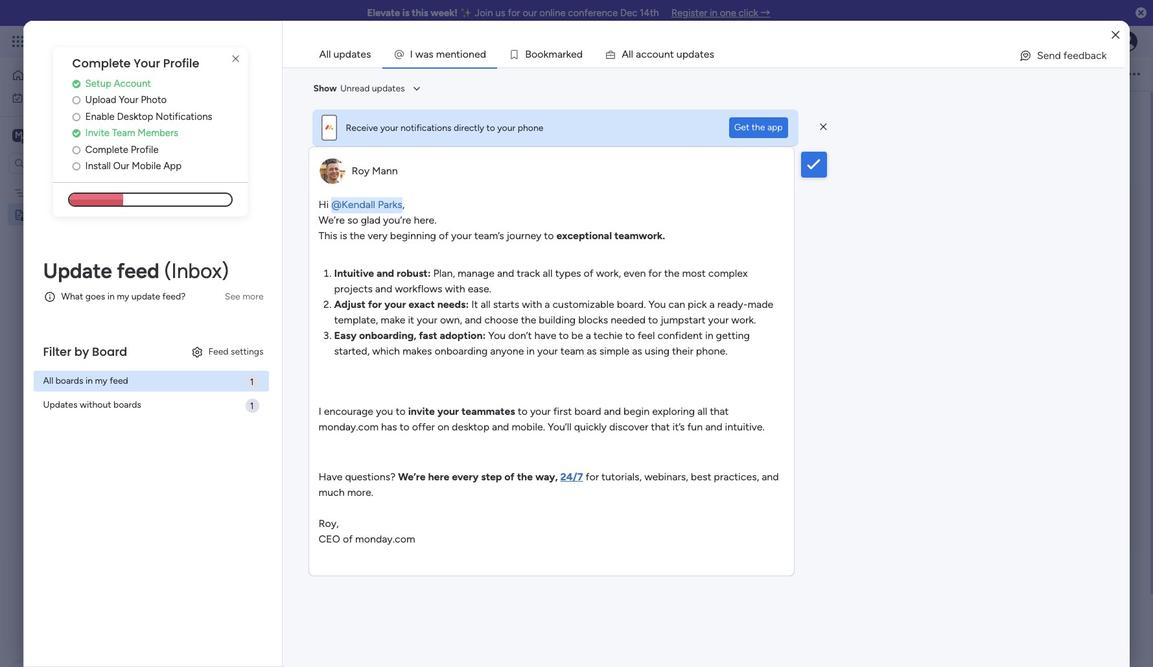 Task type: describe. For each thing, give the bounding box(es) containing it.
have
[[535, 329, 557, 342]]

all inside plan, manage and track all types of work, even for the most complex projects and workflows with ease.
[[543, 267, 553, 279]]

1 horizontal spatial 📂 today
[[450, 263, 506, 279]]

see plans
[[227, 36, 266, 47]]

1 vertical spatial 📋
[[450, 396, 464, 411]]

1 vertical spatial we're
[[398, 471, 426, 483]]

all updates link
[[309, 42, 382, 67]]

0 horizontal spatial week
[[287, 164, 309, 175]]

more.
[[347, 486, 374, 499]]

i encourage you to invite your teammates
[[319, 405, 515, 418]]

be
[[572, 329, 583, 342]]

roy,
[[319, 517, 339, 530]]

notifications
[[401, 122, 452, 133]]

these
[[511, 288, 537, 300]]

circle o image for complete
[[72, 145, 81, 155]]

0 horizontal spatial 📋
[[206, 185, 218, 196]]

1 l from the left
[[629, 48, 631, 60]]

blocks
[[579, 314, 608, 326]]

setup account
[[85, 78, 151, 89]]

1 vertical spatial that
[[651, 421, 670, 433]]

of inside roy, ceo of monday.com
[[343, 533, 353, 545]]

your inside hi @kendall parks , we're so glad you're here. this is the very beginning of your team's journey to exceptional teamwork.
[[451, 230, 472, 242]]

tab list containing all updates
[[308, 42, 1125, 67]]

close image
[[1112, 30, 1120, 40]]

0 vertical spatial ✨ priorities for the week
[[206, 164, 309, 175]]

show unread updates
[[314, 83, 405, 94]]

by
[[74, 344, 89, 360]]

it
[[408, 314, 414, 326]]

my for feed
[[95, 376, 107, 387]]

to left be
[[559, 329, 569, 342]]

complete for complete profile
[[85, 144, 128, 156]]

their
[[673, 345, 694, 357]]

and down the intuitive and robust:
[[375, 283, 393, 295]]

1 u from the left
[[659, 48, 665, 60]]

members
[[138, 127, 178, 139]]

profile inside "link"
[[131, 144, 159, 156]]

complex
[[709, 267, 748, 279]]

0 horizontal spatial today
[[220, 143, 245, 154]]

receive your notifications directly to your phone
[[346, 122, 544, 133]]

every
[[452, 471, 479, 483]]

upload your photo
[[85, 94, 167, 106]]

all for all boards in my feed
[[43, 376, 53, 387]]

Search in workspace field
[[27, 156, 108, 171]]

it's
[[673, 421, 685, 433]]

dec
[[620, 7, 638, 19]]

2 c from the left
[[647, 48, 653, 60]]

lottie animation image
[[0, 536, 165, 667]]

intuitive.
[[725, 421, 765, 433]]

2 u from the left
[[677, 48, 683, 60]]

hi @kendall parks , we're so glad you're here. this is the very beginning of your team's journey to exceptional teamwork.
[[319, 198, 666, 242]]

fun
[[688, 421, 703, 433]]

journey
[[507, 230, 542, 242]]

(inbox)
[[164, 259, 229, 283]]

encourage
[[324, 405, 374, 418]]

my
[[29, 92, 41, 103]]

mention image
[[590, 67, 603, 80]]

to right you on the left of page
[[396, 405, 406, 418]]

finish for finish presentations
[[484, 354, 509, 366]]

2 d from the left
[[577, 48, 583, 60]]

2 k from the left
[[566, 48, 571, 60]]

account
[[114, 78, 151, 89]]

pick
[[688, 298, 707, 311]]

offer
[[412, 421, 435, 433]]

monday.com inside roy, ceo of monday.com
[[355, 533, 415, 545]]

lottie animation element
[[0, 536, 165, 667]]

enable desktop notifications
[[85, 111, 212, 122]]

1 for updates without boards
[[250, 401, 254, 412]]

anyone
[[490, 345, 524, 357]]

layout image
[[446, 68, 457, 80]]

list box containing marketing plan
[[0, 179, 165, 401]]

1 for all boards in my feed
[[250, 377, 254, 388]]

24/7 link
[[561, 471, 583, 483]]

in right "goes"
[[107, 291, 115, 302]]

updates without boards
[[43, 400, 141, 411]]

quickly
[[574, 421, 607, 433]]

and down teammates
[[492, 421, 509, 433]]

1 as from the left
[[587, 345, 597, 357]]

and inside it all starts with a customizable board. you can pick a ready-made template, make it your own, and choose the building blocks needed to jumpstart your work.
[[465, 314, 482, 326]]

your inside you don't have to be a techie to feel confident in getting started, which makes onboarding anyone in your team as simple as using their phone.
[[538, 345, 558, 357]]

0 vertical spatial 📂 today
[[206, 143, 245, 154]]

all for all updates
[[319, 48, 331, 60]]

i w a s m e n t i o n e d
[[410, 48, 486, 60]]

exploring
[[652, 405, 695, 418]]

0 horizontal spatial tasks
[[265, 185, 285, 196]]

with inside plan, manage and track all types of work, even for the most complex projects and workflows with ease.
[[445, 283, 465, 295]]

upload your photo link
[[72, 93, 247, 108]]

a inside you don't have to be a techie to feel confident in getting started, which makes onboarding anyone in your team as simple as using their phone.
[[586, 329, 591, 342]]

2 n from the left
[[469, 48, 475, 60]]

desktop
[[117, 111, 153, 122]]

0 horizontal spatial 📋 upcoming tasks
[[206, 185, 285, 196]]

the inside hi @kendall parks , we're so glad you're here. this is the very beginning of your team's journey to exceptional teamwork.
[[350, 230, 365, 242]]

2 vertical spatial ✨
[[450, 329, 464, 345]]

has
[[381, 421, 397, 433]]

week!
[[431, 7, 458, 19]]

and left 'robust:'
[[377, 267, 394, 279]]

adjust
[[334, 298, 366, 311]]

which
[[372, 345, 400, 357]]

made
[[748, 298, 774, 311]]

mann
[[372, 165, 398, 177]]

more
[[243, 291, 264, 302]]

onboarding
[[435, 345, 488, 357]]

invite
[[85, 127, 110, 139]]

select product image
[[12, 35, 25, 48]]

this
[[319, 230, 338, 242]]

1 vertical spatial 📂
[[450, 263, 464, 279]]

0 vertical spatial boards
[[56, 376, 83, 387]]

1 vertical spatial ✨
[[206, 164, 218, 175]]

mobile
[[132, 160, 161, 172]]

getting
[[716, 329, 750, 342]]

what
[[61, 291, 83, 302]]

4 o from the left
[[653, 48, 659, 60]]

send
[[1038, 49, 1061, 62]]

1 t from the left
[[457, 48, 460, 60]]

phone.
[[696, 345, 728, 357]]

register in one click →
[[672, 7, 771, 19]]

1 horizontal spatial is
[[403, 7, 410, 19]]

1 vertical spatial dapulse x slim image
[[820, 121, 827, 133]]

0 vertical spatial that
[[710, 405, 729, 418]]

the inside button
[[752, 122, 765, 133]]

a right "p"
[[695, 48, 700, 60]]

ease.
[[468, 283, 492, 295]]

1 n from the left
[[451, 48, 457, 60]]

circle o image for upload
[[72, 96, 81, 105]]

home
[[30, 69, 55, 80]]

finish report
[[484, 467, 540, 479]]

send feedback button
[[1014, 45, 1112, 66]]

in up phone.
[[706, 329, 714, 342]]

way,
[[536, 471, 558, 483]]

a
[[622, 48, 629, 60]]

and right fun
[[706, 421, 723, 433]]

3 t from the left
[[700, 48, 704, 60]]

to right directly
[[487, 122, 495, 133]]

first
[[554, 405, 572, 418]]

@kendall parks link
[[332, 196, 403, 213]]

circle o image for install
[[72, 162, 81, 171]]

to up mobile. at the bottom left
[[518, 405, 528, 418]]

confident
[[658, 329, 703, 342]]

your up make
[[385, 298, 406, 311]]

to down needed
[[625, 329, 635, 342]]

1 vertical spatial priorities
[[467, 329, 519, 345]]

show
[[314, 83, 337, 94]]

work for my
[[43, 92, 63, 103]]

feed
[[209, 346, 229, 357]]

monday.com inside to your first board and begin exploring all that monday.com has to offer on desktop and mobile. you'll quickly discover that it's fun and intuitive.
[[319, 421, 379, 433]]

invite team members
[[85, 127, 178, 139]]

types
[[555, 267, 581, 279]]

home button
[[8, 65, 139, 86]]

1 horizontal spatial today
[[467, 263, 503, 279]]

m
[[15, 129, 23, 140]]

and up discover
[[604, 405, 621, 418]]

1 horizontal spatial updates
[[372, 83, 405, 94]]

update feed (inbox)
[[43, 259, 229, 283]]

2 o from the left
[[532, 48, 538, 60]]

private board image
[[14, 208, 26, 221]]

1 o from the left
[[463, 48, 469, 60]]

3 n from the left
[[665, 48, 670, 60]]

roy
[[352, 165, 370, 177]]

techie
[[594, 329, 623, 342]]

to right has
[[400, 421, 410, 433]]

app
[[768, 122, 783, 133]]

a left i on the top left
[[424, 48, 429, 60]]

in up "updates without boards"
[[86, 376, 93, 387]]

1 vertical spatial 📋 upcoming tasks
[[450, 396, 561, 411]]

plan
[[73, 187, 90, 198]]

most
[[682, 267, 706, 279]]

m for e
[[436, 48, 445, 60]]

easy
[[334, 329, 357, 342]]

0 vertical spatial profile
[[163, 55, 199, 71]]

0 vertical spatial priorities
[[220, 164, 256, 175]]

board activity image
[[975, 66, 991, 82]]

numbered list image
[[498, 68, 510, 80]]

4 e from the left
[[704, 48, 710, 60]]

1 vertical spatial week
[[565, 329, 596, 345]]

easy onboarding, fast adoption:
[[334, 329, 486, 342]]

building
[[539, 314, 576, 326]]

marketing plan
[[30, 187, 90, 198]]

join
[[475, 7, 493, 19]]

2 t from the left
[[670, 48, 674, 60]]

a right a
[[636, 48, 641, 60]]



Task type: locate. For each thing, give the bounding box(es) containing it.
1 m from the left
[[436, 48, 445, 60]]

setup account link
[[72, 76, 247, 91]]

feed?
[[162, 291, 186, 302]]

apps image
[[1012, 35, 1025, 48]]

circle o image
[[72, 96, 81, 105], [72, 112, 81, 122]]

of inside hi @kendall parks , we're so glad you're here. this is the very beginning of your team's journey to exceptional teamwork.
[[439, 230, 449, 242]]

all right the track at the left top of page
[[543, 267, 553, 279]]

monday.com down more.
[[355, 533, 415, 545]]

1 vertical spatial circle o image
[[72, 162, 81, 171]]

i left encourage
[[319, 405, 322, 418]]

workspace selection element
[[12, 127, 108, 144]]

the inside it all starts with a customizable board. you can pick a ready-made template, make it your own, and choose the building blocks needed to jumpstart your work.
[[521, 314, 537, 326]]

1 s from the left
[[429, 48, 434, 60]]

d up "bulleted list" image at the top of the page
[[480, 48, 486, 60]]

e left i on the top left
[[445, 48, 451, 60]]

enable
[[85, 111, 115, 122]]

to up "feel"
[[648, 314, 658, 326]]

t up the layout 'icon'
[[457, 48, 460, 60]]

1 horizontal spatial ✨ priorities for the week
[[450, 329, 596, 345]]

app
[[164, 160, 182, 172]]

check circle image inside invite team members 'link'
[[72, 129, 81, 138]]

to
[[487, 122, 495, 133], [544, 230, 554, 242], [648, 314, 658, 326], [559, 329, 569, 342], [625, 329, 635, 342], [396, 405, 406, 418], [518, 405, 528, 418], [400, 421, 410, 433]]

to right journey
[[544, 230, 554, 242]]

0 horizontal spatial 📂 today
[[206, 143, 245, 154]]

1 horizontal spatial with
[[522, 298, 542, 311]]

work,
[[596, 267, 621, 279]]

1 horizontal spatial profile
[[163, 55, 199, 71]]

0 vertical spatial finish
[[484, 288, 509, 300]]

2 circle o image from the top
[[72, 162, 81, 171]]

0 horizontal spatial t
[[457, 48, 460, 60]]

in left one
[[710, 7, 718, 19]]

roy mann
[[352, 165, 398, 177]]

1 d from the left
[[480, 48, 486, 60]]

0 vertical spatial all
[[543, 267, 553, 279]]

workspace
[[55, 129, 106, 141]]

0 horizontal spatial notes
[[30, 209, 55, 220]]

that left "it's"
[[651, 421, 670, 433]]

is inside hi @kendall parks , we're so glad you're here. this is the very beginning of your team's journey to exceptional teamwork.
[[340, 230, 347, 242]]

2 horizontal spatial d
[[689, 48, 695, 60]]

1 vertical spatial tasks
[[531, 396, 561, 411]]

1 horizontal spatial s
[[710, 48, 715, 60]]

📋 up desktop
[[450, 396, 464, 411]]

install our mobile app
[[85, 160, 182, 172]]

1 vertical spatial boards
[[113, 400, 141, 411]]

invite team members link
[[72, 126, 247, 141]]

2 finish from the top
[[484, 354, 509, 366]]

we're left here
[[398, 471, 426, 483]]

0 horizontal spatial as
[[587, 345, 597, 357]]

check circle image for setup
[[72, 79, 81, 89]]

profile down management
[[163, 55, 199, 71]]

all inside to your first board and begin exploring all that monday.com has to offer on desktop and mobile. you'll quickly discover that it's fun and intuitive.
[[698, 405, 708, 418]]

2 check circle image from the top
[[72, 129, 81, 138]]

circle o image inside enable desktop notifications link
[[72, 112, 81, 122]]

as
[[587, 345, 597, 357], [632, 345, 642, 357]]

workspace image
[[12, 128, 25, 142]]

check circle image left "invite"
[[72, 129, 81, 138]]

0 vertical spatial circle o image
[[72, 96, 81, 105]]

1 vertical spatial your
[[119, 94, 138, 106]]

1 vertical spatial ✨ priorities for the week
[[450, 329, 596, 345]]

your for profile
[[134, 55, 160, 71]]

0 vertical spatial i
[[410, 48, 413, 60]]

and right practices,
[[762, 471, 779, 483]]

boards up updates
[[56, 376, 83, 387]]

📂 down notifications
[[206, 143, 218, 154]]

your down have
[[538, 345, 558, 357]]

e right r at the top of page
[[571, 48, 577, 60]]

1 horizontal spatial u
[[677, 48, 683, 60]]

2 horizontal spatial all
[[698, 405, 708, 418]]

d for a l l a c c o u n t u p d a t e s
[[689, 48, 695, 60]]

get the app
[[734, 122, 783, 133]]

1 vertical spatial work
[[43, 92, 63, 103]]

2 s from the left
[[710, 48, 715, 60]]

all inside all updates link
[[319, 48, 331, 60]]

0 horizontal spatial m
[[436, 48, 445, 60]]

📂 today down notifications
[[206, 143, 245, 154]]

1 vertical spatial 1
[[250, 401, 254, 412]]

style button
[[546, 63, 578, 85]]

that up the intuitive. on the right bottom of page
[[710, 405, 729, 418]]

complete inside complete profile "link"
[[85, 144, 128, 156]]

intuitive
[[334, 267, 374, 279]]

needs:
[[437, 298, 469, 311]]

0 vertical spatial you
[[649, 298, 666, 311]]

see left more
[[225, 291, 240, 302]]

1 circle o image from the top
[[72, 145, 81, 155]]

conference
[[568, 7, 618, 19]]

1 horizontal spatial dapulse x slim image
[[820, 121, 827, 133]]

work inside button
[[43, 92, 63, 103]]

0 horizontal spatial n
[[451, 48, 457, 60]]

d right r at the top of page
[[577, 48, 583, 60]]

2 1 from the top
[[250, 401, 254, 412]]

check circle image inside setup account link
[[72, 79, 81, 89]]

upcoming
[[220, 185, 262, 196], [467, 396, 528, 411]]

1 horizontal spatial week
[[565, 329, 596, 345]]

all right it
[[481, 298, 491, 311]]

we're inside hi @kendall parks , we're so glad you're here. this is the very beginning of your team's journey to exceptional teamwork.
[[319, 214, 345, 226]]

board.
[[617, 298, 646, 311]]

→
[[761, 7, 771, 19]]

0 horizontal spatial dapulse x slim image
[[228, 51, 244, 67]]

monday.com down encourage
[[319, 421, 379, 433]]

this
[[412, 7, 428, 19]]

1 vertical spatial finish
[[484, 354, 509, 366]]

0 vertical spatial my
[[117, 291, 129, 302]]

your left phone
[[498, 122, 516, 133]]

main
[[30, 129, 53, 141]]

we're up this
[[319, 214, 345, 226]]

feel
[[638, 329, 655, 342]]

filter by board
[[43, 344, 127, 360]]

my up without
[[95, 376, 107, 387]]

3 d from the left
[[689, 48, 695, 60]]

of
[[439, 230, 449, 242], [584, 267, 594, 279], [505, 471, 515, 483], [343, 533, 353, 545]]

0 vertical spatial we're
[[319, 214, 345, 226]]

l down dec
[[629, 48, 631, 60]]

1 horizontal spatial 📋 upcoming tasks
[[450, 396, 561, 411]]

✨ priorities for the week
[[206, 164, 309, 175], [450, 329, 596, 345]]

a
[[424, 48, 429, 60], [558, 48, 563, 60], [636, 48, 641, 60], [695, 48, 700, 60], [545, 298, 550, 311], [710, 298, 715, 311], [586, 329, 591, 342]]

✨ right app
[[206, 164, 218, 175]]

1 horizontal spatial as
[[632, 345, 642, 357]]

circle o image inside install our mobile app link
[[72, 162, 81, 171]]

1 finish from the top
[[484, 288, 509, 300]]

u left "p"
[[659, 48, 665, 60]]

plans
[[244, 36, 266, 47]]

you inside you don't have to be a techie to feel confident in getting started, which makes onboarding anyone in your team as simple as using their phone.
[[488, 329, 506, 342]]

feed settings
[[209, 346, 264, 357]]

notes inside list box
[[30, 209, 55, 220]]

add to favorites image
[[530, 147, 543, 160]]

starts
[[493, 298, 520, 311]]

2 l from the left
[[631, 48, 634, 60]]

option
[[0, 181, 165, 184]]

work up complete your profile
[[105, 34, 128, 49]]

feed
[[117, 259, 159, 283], [110, 376, 128, 387]]

i for i w a s m e n t i o n e d
[[410, 48, 413, 60]]

can
[[669, 298, 686, 311]]

0 vertical spatial dapulse x slim image
[[228, 51, 244, 67]]

t right "p"
[[700, 48, 704, 60]]

1 horizontal spatial tasks
[[531, 396, 561, 411]]

notes inside field
[[449, 137, 517, 170]]

a up style
[[558, 48, 563, 60]]

1 vertical spatial check circle image
[[72, 129, 81, 138]]

a right pick
[[710, 298, 715, 311]]

notes right private board icon at the top of page
[[30, 209, 55, 220]]

0 horizontal spatial i
[[319, 405, 322, 418]]

0 vertical spatial with
[[445, 283, 465, 295]]

priorities
[[220, 164, 256, 175], [467, 329, 519, 345]]

your for photo
[[119, 94, 138, 106]]

s right "p"
[[710, 48, 715, 60]]

team
[[561, 345, 584, 357]]

1 c from the left
[[641, 48, 647, 60]]

1 horizontal spatial boards
[[113, 400, 141, 411]]

plan, manage and track all types of work, even for the most complex projects and workflows with ease.
[[334, 267, 748, 295]]

0 horizontal spatial that
[[651, 421, 670, 433]]

0 vertical spatial 1
[[250, 377, 254, 388]]

circle o image for enable
[[72, 112, 81, 122]]

0 horizontal spatial ✨ priorities for the week
[[206, 164, 309, 175]]

as right team at bottom
[[587, 345, 597, 357]]

📂 up needs:
[[450, 263, 464, 279]]

1 k from the left
[[544, 48, 549, 60]]

and inside for tutorials, webinars, best practices, and much more.
[[762, 471, 779, 483]]

and left the track at the left top of page
[[497, 267, 515, 279]]

0 vertical spatial feed
[[117, 259, 159, 283]]

us
[[496, 7, 506, 19]]

much
[[319, 486, 345, 499]]

you down choose
[[488, 329, 506, 342]]

work right my
[[43, 92, 63, 103]]

1 vertical spatial circle o image
[[72, 112, 81, 122]]

you inside it all starts with a customizable board. you can pick a ready-made template, make it your own, and choose the building blocks needed to jumpstart your work.
[[649, 298, 666, 311]]

goes
[[85, 291, 105, 302]]

of right step
[[505, 471, 515, 483]]

is left this
[[403, 7, 410, 19]]

0 vertical spatial all
[[319, 48, 331, 60]]

1 check circle image from the top
[[72, 79, 81, 89]]

24/7
[[561, 471, 583, 483]]

your inside to your first board and begin exploring all that monday.com has to offer on desktop and mobile. you'll quickly discover that it's fun and intuitive.
[[530, 405, 551, 418]]

0 horizontal spatial with
[[445, 283, 465, 295]]

list box
[[0, 179, 165, 401]]

your up fast
[[417, 314, 438, 326]]

fast
[[419, 329, 438, 342]]

2 m from the left
[[549, 48, 558, 60]]

all up updates
[[43, 376, 53, 387]]

m for a
[[549, 48, 558, 60]]

updates inside tab list
[[334, 48, 371, 60]]

notes down directly
[[449, 137, 517, 170]]

1 horizontal spatial i
[[410, 48, 413, 60]]

3 e from the left
[[571, 48, 577, 60]]

1 vertical spatial complete
[[85, 144, 128, 156]]

1 horizontal spatial my
[[117, 291, 129, 302]]

see left plans on the left of page
[[227, 36, 242, 47]]

0 vertical spatial 📋
[[206, 185, 218, 196]]

k right "b"
[[544, 48, 549, 60]]

ready-
[[718, 298, 748, 311]]

1 vertical spatial i
[[319, 405, 322, 418]]

0 vertical spatial tasks
[[265, 185, 285, 196]]

1 horizontal spatial all
[[543, 267, 553, 279]]

to inside it all starts with a customizable board. you can pick a ready-made template, make it your own, and choose the building blocks needed to jumpstart your work.
[[648, 314, 658, 326]]

you left can
[[649, 298, 666, 311]]

very
[[368, 230, 388, 242]]

team
[[112, 127, 135, 139]]

1 horizontal spatial k
[[566, 48, 571, 60]]

1 e from the left
[[445, 48, 451, 60]]

finish left report
[[484, 467, 509, 479]]

0 vertical spatial ✨
[[460, 7, 473, 19]]

profile up "mobile"
[[131, 144, 159, 156]]

2 circle o image from the top
[[72, 112, 81, 122]]

2 vertical spatial all
[[698, 405, 708, 418]]

to inside hi @kendall parks , we're so glad you're here. this is the very beginning of your team's journey to exceptional teamwork.
[[544, 230, 554, 242]]

your up setup account link
[[134, 55, 160, 71]]

n left "p"
[[665, 48, 670, 60]]

notes
[[540, 288, 566, 300]]

hi
[[319, 198, 329, 211]]

0 horizontal spatial upcoming
[[220, 185, 262, 196]]

projects
[[334, 283, 373, 295]]

d for i w a s m e n t i o n e d
[[480, 48, 486, 60]]

feed down board
[[110, 376, 128, 387]]

3 finish from the top
[[484, 467, 509, 479]]

using
[[645, 345, 670, 357]]

s right w
[[429, 48, 434, 60]]

of right beginning
[[439, 230, 449, 242]]

u
[[659, 48, 665, 60], [677, 48, 683, 60]]

a up building
[[545, 298, 550, 311]]

your left team's on the left top
[[451, 230, 472, 242]]

you don't have to be a techie to feel confident in getting started, which makes onboarding anyone in your team as simple as using their phone.
[[334, 329, 750, 357]]

plan,
[[434, 267, 455, 279]]

1 vertical spatial upcoming
[[467, 396, 528, 411]]

as down "feel"
[[632, 345, 642, 357]]

v2 ellipsis image
[[1129, 65, 1141, 82]]

updates right unread at the top of page
[[372, 83, 405, 94]]

invite
[[408, 405, 435, 418]]

even
[[624, 267, 646, 279]]

with up needs:
[[445, 283, 465, 295]]

1 vertical spatial updates
[[372, 83, 405, 94]]

finish
[[484, 288, 509, 300], [484, 354, 509, 366], [484, 467, 509, 479]]

elevate
[[367, 7, 400, 19]]

main workspace
[[30, 129, 106, 141]]

1 vertical spatial monday.com
[[355, 533, 415, 545]]

see for see plans
[[227, 36, 242, 47]]

begin
[[624, 405, 650, 418]]

see for see more
[[225, 291, 240, 302]]

private board image
[[427, 146, 443, 161]]

circle o image inside complete profile "link"
[[72, 145, 81, 155]]

my for update
[[117, 291, 129, 302]]

your up on
[[438, 405, 459, 418]]

phone
[[518, 122, 544, 133]]

0 horizontal spatial work
[[43, 92, 63, 103]]

2 vertical spatial finish
[[484, 467, 509, 479]]

m left i on the top left
[[436, 48, 445, 60]]

install
[[85, 160, 111, 172]]

0 vertical spatial updates
[[334, 48, 371, 60]]

your right receive
[[380, 122, 398, 133]]

0 vertical spatial upcoming
[[220, 185, 262, 196]]

send feedback
[[1038, 49, 1107, 62]]

1 vertical spatial is
[[340, 230, 347, 242]]

1 vertical spatial my
[[95, 376, 107, 387]]

0 horizontal spatial is
[[340, 230, 347, 242]]

tab list
[[308, 42, 1125, 67]]

circle o image inside upload your photo link
[[72, 96, 81, 105]]

see more button
[[220, 286, 269, 307]]

work for monday
[[105, 34, 128, 49]]

all inside it all starts with a customizable board. you can pick a ready-made template, make it your own, and choose the building blocks needed to jumpstart your work.
[[481, 298, 491, 311]]

p
[[683, 48, 689, 60]]

📂 today up ease. on the top left of the page
[[450, 263, 506, 279]]

i left w
[[410, 48, 413, 60]]

dapulse x slim image right app
[[820, 121, 827, 133]]

make
[[381, 314, 406, 326]]

checklist image
[[520, 68, 532, 80]]

Notes field
[[446, 137, 520, 171]]

register in one click → link
[[672, 7, 771, 19]]

my work
[[29, 92, 63, 103]]

monday.com
[[319, 421, 379, 433], [355, 533, 415, 545]]

3 o from the left
[[538, 48, 544, 60]]

2 e from the left
[[475, 48, 480, 60]]

1 circle o image from the top
[[72, 96, 81, 105]]

the inside plan, manage and track all types of work, even for the most complex projects and workflows with ease.
[[665, 267, 680, 279]]

✨ left 'join'
[[460, 7, 473, 19]]

and down it
[[465, 314, 482, 326]]

so
[[348, 214, 358, 226]]

0 horizontal spatial my
[[95, 376, 107, 387]]

1 horizontal spatial 📂
[[450, 263, 464, 279]]

bulleted list image
[[476, 68, 488, 80]]

i
[[460, 48, 463, 60]]

circle o image left install on the left top
[[72, 162, 81, 171]]

adoption:
[[440, 329, 486, 342]]

complete
[[72, 55, 131, 71], [85, 144, 128, 156]]

you
[[376, 405, 393, 418]]

for inside for tutorials, webinars, best practices, and much more.
[[586, 471, 599, 483]]

finish right it
[[484, 288, 509, 300]]

of right ceo
[[343, 533, 353, 545]]

1 vertical spatial see
[[225, 291, 240, 302]]

check circle image
[[72, 79, 81, 89], [72, 129, 81, 138]]

circle o image up workspace
[[72, 112, 81, 122]]

filter
[[43, 344, 71, 360]]

unread
[[340, 83, 370, 94]]

our
[[523, 7, 537, 19]]

week left roy
[[287, 164, 309, 175]]

without
[[80, 400, 111, 411]]

enable desktop notifications link
[[72, 109, 247, 124]]

📋 down install our mobile app link
[[206, 185, 218, 196]]

complete for complete your profile
[[72, 55, 131, 71]]

get
[[734, 122, 750, 133]]

with down plan, manage and track all types of work, even for the most complex projects and workflows with ease.
[[522, 298, 542, 311]]

webinars,
[[645, 471, 689, 483]]

1 horizontal spatial upcoming
[[467, 396, 528, 411]]

0 horizontal spatial s
[[429, 48, 434, 60]]

beginning
[[390, 230, 436, 242]]

finish for finish report
[[484, 467, 509, 479]]

your down account
[[119, 94, 138, 106]]

with inside it all starts with a customizable board. you can pick a ready-made template, make it your own, and choose the building blocks needed to jumpstart your work.
[[522, 298, 542, 311]]

for inside plan, manage and track all types of work, even for the most complex projects and workflows with ease.
[[649, 267, 662, 279]]

i inside tab list
[[410, 48, 413, 60]]

1 1 from the top
[[250, 377, 254, 388]]

a right be
[[586, 329, 591, 342]]

0 horizontal spatial 📂
[[206, 143, 218, 154]]

dapulse x slim image
[[228, 51, 244, 67], [820, 121, 827, 133]]

1 horizontal spatial we're
[[398, 471, 426, 483]]

r
[[563, 48, 566, 60]]

i for i encourage you to invite your teammates
[[319, 405, 322, 418]]

directly
[[454, 122, 484, 133]]

kendall parks image
[[1117, 31, 1138, 52]]

✨ down own,
[[450, 329, 464, 345]]

of left work,
[[584, 267, 594, 279]]

1 horizontal spatial t
[[670, 48, 674, 60]]

my left update at the left of page
[[117, 291, 129, 302]]

0 horizontal spatial boards
[[56, 376, 83, 387]]

check circle image left setup
[[72, 79, 81, 89]]

0 vertical spatial week
[[287, 164, 309, 175]]

0 vertical spatial is
[[403, 7, 410, 19]]

finish for finish these notes
[[484, 288, 509, 300]]

d
[[480, 48, 486, 60], [577, 48, 583, 60], [689, 48, 695, 60]]

1 vertical spatial feed
[[110, 376, 128, 387]]

e right "p"
[[704, 48, 710, 60]]

receive
[[346, 122, 378, 133]]

medium title
[[321, 68, 372, 79]]

1 horizontal spatial you
[[649, 298, 666, 311]]

2 as from the left
[[632, 345, 642, 357]]

of inside plan, manage and track all types of work, even for the most complex projects and workflows with ease.
[[584, 267, 594, 279]]

check circle image for invite
[[72, 129, 81, 138]]

work.
[[732, 314, 756, 326]]

1 horizontal spatial 📋
[[450, 396, 464, 411]]

in down don't
[[527, 345, 535, 357]]

finish down don't
[[484, 354, 509, 366]]

0 vertical spatial today
[[220, 143, 245, 154]]

2 horizontal spatial n
[[665, 48, 670, 60]]

your down ready-
[[708, 314, 729, 326]]

d down register
[[689, 48, 695, 60]]

0 horizontal spatial d
[[480, 48, 486, 60]]

circle o image
[[72, 145, 81, 155], [72, 162, 81, 171]]

n right i on the top left
[[469, 48, 475, 60]]

elevate is this week! ✨ join us for our online conference dec 14th
[[367, 7, 659, 19]]



Task type: vqa. For each thing, say whether or not it's contained in the screenshot.
Retrospective Tools By SNG Technologies Ltd.
no



